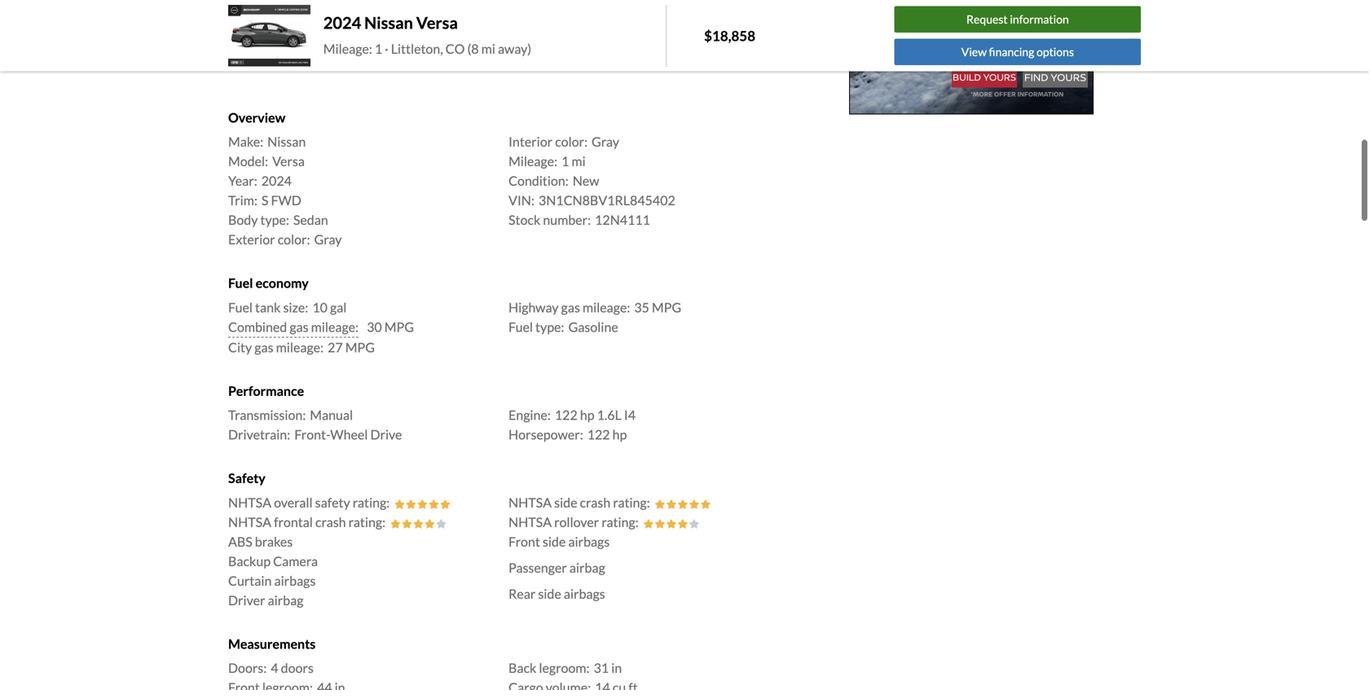 Task type: describe. For each thing, give the bounding box(es) containing it.
·
[[385, 41, 389, 56]]

view for leftmost the view financing options button
[[438, 28, 467, 44]]

request information
[[967, 12, 1069, 26]]

airbag inside abs brakes backup camera curtain airbags driver airbag
[[268, 593, 304, 608]]

side for nhtsa
[[554, 495, 578, 511]]

nissan for versa
[[364, 13, 413, 32]]

combined
[[228, 319, 287, 335]]

mpg inside 'highway gas mileage: 35 mpg fuel type: gasoline'
[[652, 300, 682, 315]]

engine:
[[509, 407, 551, 423]]

nhtsa for nhtsa side crash rating:
[[509, 495, 552, 511]]

advertisement region
[[850, 0, 1094, 114]]

mileage: inside 'highway gas mileage: 35 mpg fuel type: gasoline'
[[583, 300, 630, 315]]

1 vertical spatial view financing options
[[962, 45, 1074, 59]]

condition:
[[509, 173, 569, 189]]

overall
[[274, 495, 313, 511]]

nhtsa for nhtsa overall safety rating:
[[228, 495, 271, 511]]

highway
[[509, 300, 559, 315]]

new
[[573, 173, 600, 189]]

0 vertical spatial hp
[[580, 407, 595, 423]]

number:
[[543, 212, 591, 228]]

view for the view financing options button to the right
[[962, 45, 987, 59]]

1 horizontal spatial options
[[1037, 45, 1074, 59]]

doors
[[281, 660, 314, 676]]

1.6l
[[597, 407, 622, 423]]

brakes
[[255, 534, 293, 550]]

front side airbags
[[509, 534, 610, 550]]

gray inside interior color: gray mileage: 1 mi condition: new vin: 3n1cn8bv1rl845402 stock number: 12n4111
[[592, 134, 620, 150]]

manual
[[310, 407, 353, 423]]

passenger airbag
[[509, 560, 605, 576]]

airbags for rear side airbags
[[564, 586, 605, 602]]

nhtsa side crash rating:
[[509, 495, 650, 511]]

size:
[[283, 300, 308, 315]]

1 horizontal spatial view financing options button
[[895, 39, 1141, 65]]

driver
[[228, 593, 265, 608]]

2024 inside 2024 nissan versa mileage: 1 · littleton, co (8 mi away)
[[324, 13, 361, 32]]

tank
[[255, 300, 281, 315]]

12n4111
[[595, 212, 650, 228]]

nhtsa frontal crash rating:
[[228, 514, 386, 530]]

model:
[[228, 153, 268, 169]]

1 horizontal spatial gas
[[290, 319, 309, 335]]

0 horizontal spatial gas
[[255, 339, 274, 355]]

30
[[367, 319, 382, 335]]

city
[[228, 339, 252, 355]]

gas inside 'highway gas mileage: 35 mpg fuel type: gasoline'
[[561, 300, 580, 315]]

rating: for nhtsa side crash rating:
[[613, 495, 650, 511]]

airbags inside abs brakes backup camera curtain airbags driver airbag
[[274, 573, 316, 589]]

rating: right rollover
[[602, 514, 639, 530]]

2 vertical spatial mileage:
[[276, 339, 324, 355]]

backup
[[228, 553, 271, 569]]

abs
[[228, 534, 253, 550]]

1 for color:
[[562, 153, 569, 169]]

front-
[[294, 427, 330, 443]]

type: inside 'highway gas mileage: 35 mpg fuel type: gasoline'
[[536, 319, 565, 335]]

frontal
[[274, 514, 313, 530]]

mi inside 2024 nissan versa mileage: 1 · littleton, co (8 mi away)
[[482, 41, 496, 56]]

year:
[[228, 173, 257, 189]]

vin:
[[509, 193, 535, 208]]

0 vertical spatial 122
[[555, 407, 578, 423]]

legroom:
[[539, 660, 590, 676]]

doors: 4 doors
[[228, 660, 314, 676]]

crash for side
[[580, 495, 611, 511]]

fuel tank size: 10 gal combined gas mileage: 30 mpg city gas mileage: 27 mpg
[[228, 300, 414, 355]]

2024 nissan versa image
[[228, 5, 310, 67]]

drivetrain:
[[228, 427, 290, 443]]

i4
[[624, 407, 636, 423]]

gal
[[330, 300, 347, 315]]

mileage: for interior
[[509, 153, 558, 169]]

safety
[[315, 495, 350, 511]]

1 horizontal spatial airbag
[[570, 560, 605, 576]]

versa inside 2024 nissan versa mileage: 1 · littleton, co (8 mi away)
[[416, 13, 458, 32]]

front
[[509, 534, 540, 550]]

nhtsa overall safety rating:
[[228, 495, 390, 511]]

color: inside interior color: gray mileage: 1 mi condition: new vin: 3n1cn8bv1rl845402 stock number: 12n4111
[[555, 134, 588, 150]]

gasoline
[[569, 319, 619, 335]]

fuel for fuel economy
[[228, 275, 253, 291]]

curtain
[[228, 573, 272, 589]]

27
[[328, 339, 343, 355]]

35
[[635, 300, 650, 315]]

1 for nissan
[[375, 41, 383, 56]]

nissan for model:
[[268, 134, 306, 150]]

0 vertical spatial view financing options
[[438, 28, 567, 44]]

economy
[[256, 275, 309, 291]]

away)
[[498, 41, 532, 56]]

make:
[[228, 134, 263, 150]]

side for rear
[[538, 586, 562, 602]]

nhtsa for nhtsa rollover rating:
[[509, 514, 552, 530]]



Task type: locate. For each thing, give the bounding box(es) containing it.
rollover
[[554, 514, 599, 530]]

0 vertical spatial gas
[[561, 300, 580, 315]]

2 vertical spatial fuel
[[509, 319, 533, 335]]

versa
[[416, 13, 458, 32], [272, 153, 305, 169]]

0 vertical spatial side
[[554, 495, 578, 511]]

0 horizontal spatial view financing options button
[[422, 21, 583, 51]]

color: down the sedan
[[278, 232, 310, 248]]

gas up "gasoline"
[[561, 300, 580, 315]]

request
[[967, 12, 1008, 26]]

airbag
[[570, 560, 605, 576], [268, 593, 304, 608]]

2024 right "2024 nissan versa" image
[[324, 13, 361, 32]]

0 vertical spatial color:
[[555, 134, 588, 150]]

mpg
[[652, 300, 682, 315], [385, 319, 414, 335], [345, 339, 375, 355]]

0 horizontal spatial gray
[[314, 232, 342, 248]]

nissan
[[364, 13, 413, 32], [268, 134, 306, 150]]

fuel inside 'fuel tank size: 10 gal combined gas mileage: 30 mpg city gas mileage: 27 mpg'
[[228, 300, 253, 315]]

0 horizontal spatial crash
[[315, 514, 346, 530]]

highway gas mileage: 35 mpg fuel type: gasoline
[[509, 300, 682, 335]]

gray
[[592, 134, 620, 150], [314, 232, 342, 248]]

airbag down front side airbags
[[570, 560, 605, 576]]

0 horizontal spatial nissan
[[268, 134, 306, 150]]

1 horizontal spatial 1
[[562, 153, 569, 169]]

0 horizontal spatial 122
[[555, 407, 578, 423]]

1 horizontal spatial type:
[[536, 319, 565, 335]]

nhtsa
[[228, 495, 271, 511], [509, 495, 552, 511], [228, 514, 271, 530], [509, 514, 552, 530]]

1 horizontal spatial hp
[[613, 427, 627, 443]]

mpg right 27
[[345, 339, 375, 355]]

airbags
[[569, 534, 610, 550], [274, 573, 316, 589], [564, 586, 605, 602]]

gas down size:
[[290, 319, 309, 335]]

fuel economy
[[228, 275, 309, 291]]

type:
[[260, 212, 289, 228], [536, 319, 565, 335]]

airbag right driver on the left of the page
[[268, 593, 304, 608]]

$18,858
[[704, 27, 756, 44]]

color:
[[555, 134, 588, 150], [278, 232, 310, 248]]

1 vertical spatial mileage:
[[311, 319, 359, 335]]

fuel
[[228, 275, 253, 291], [228, 300, 253, 315], [509, 319, 533, 335]]

1 horizontal spatial view financing options
[[962, 45, 1074, 59]]

mileage:
[[583, 300, 630, 315], [311, 319, 359, 335], [276, 339, 324, 355]]

0 horizontal spatial versa
[[272, 153, 305, 169]]

nhtsa rollover rating:
[[509, 514, 639, 530]]

0 vertical spatial nissan
[[364, 13, 413, 32]]

2 horizontal spatial mpg
[[652, 300, 682, 315]]

0 vertical spatial mileage:
[[324, 41, 372, 56]]

transmission: manual drivetrain: front-wheel drive
[[228, 407, 402, 443]]

0 vertical spatial gray
[[592, 134, 620, 150]]

make: nissan model: versa year: 2024 trim: s fwd body type: sedan exterior color: gray
[[228, 134, 342, 248]]

0 horizontal spatial airbag
[[268, 593, 304, 608]]

1 vertical spatial crash
[[315, 514, 346, 530]]

stock
[[509, 212, 541, 228]]

1 horizontal spatial mi
[[572, 153, 586, 169]]

0 horizontal spatial view
[[438, 28, 467, 44]]

type: inside make: nissan model: versa year: 2024 trim: s fwd body type: sedan exterior color: gray
[[260, 212, 289, 228]]

engine: 122 hp 1.6l i4 horsepower: 122 hp
[[509, 407, 636, 443]]

color: inside make: nissan model: versa year: 2024 trim: s fwd body type: sedan exterior color: gray
[[278, 232, 310, 248]]

measurements
[[228, 636, 316, 652]]

mpg right the 30
[[385, 319, 414, 335]]

1 horizontal spatial gray
[[592, 134, 620, 150]]

1 vertical spatial side
[[543, 534, 566, 550]]

1 left ·
[[375, 41, 383, 56]]

0 horizontal spatial options
[[524, 28, 567, 44]]

1 vertical spatial type:
[[536, 319, 565, 335]]

1 vertical spatial mileage:
[[509, 153, 558, 169]]

airbags down rollover
[[569, 534, 610, 550]]

4
[[271, 660, 278, 676]]

1 vertical spatial versa
[[272, 153, 305, 169]]

options down information
[[1037, 45, 1074, 59]]

doors:
[[228, 660, 267, 676]]

mileage: for 2024
[[324, 41, 372, 56]]

2 vertical spatial gas
[[255, 339, 274, 355]]

rating: for nhtsa overall safety rating:
[[353, 495, 390, 511]]

nissan inside 2024 nissan versa mileage: 1 · littleton, co (8 mi away)
[[364, 13, 413, 32]]

1 vertical spatial gas
[[290, 319, 309, 335]]

2024 nissan versa mileage: 1 · littleton, co (8 mi away)
[[324, 13, 532, 56]]

1 up condition:
[[562, 153, 569, 169]]

1 horizontal spatial mpg
[[385, 319, 414, 335]]

financing down request information 'button' at top right
[[989, 45, 1035, 59]]

nissan up ·
[[364, 13, 413, 32]]

1 horizontal spatial mileage:
[[509, 153, 558, 169]]

1 horizontal spatial financing
[[989, 45, 1035, 59]]

1 vertical spatial nissan
[[268, 134, 306, 150]]

view left '(8'
[[438, 28, 467, 44]]

view
[[438, 28, 467, 44], [962, 45, 987, 59]]

in
[[612, 660, 622, 676]]

airbags down camera
[[274, 573, 316, 589]]

performance
[[228, 383, 304, 399]]

1 horizontal spatial nissan
[[364, 13, 413, 32]]

rating: for nhtsa frontal crash rating:
[[349, 514, 386, 530]]

1 vertical spatial airbag
[[268, 593, 304, 608]]

0 vertical spatial mpg
[[652, 300, 682, 315]]

financing right co
[[469, 28, 521, 44]]

mileage: inside 2024 nissan versa mileage: 1 · littleton, co (8 mi away)
[[324, 41, 372, 56]]

hp
[[580, 407, 595, 423], [613, 427, 627, 443]]

financing
[[469, 28, 521, 44], [989, 45, 1035, 59]]

2 horizontal spatial gas
[[561, 300, 580, 315]]

options
[[524, 28, 567, 44], [1037, 45, 1074, 59]]

versa up co
[[416, 13, 458, 32]]

rating: down safety
[[349, 514, 386, 530]]

side up nhtsa rollover rating:
[[554, 495, 578, 511]]

1 vertical spatial mpg
[[385, 319, 414, 335]]

mileage: left 27
[[276, 339, 324, 355]]

1 inside interior color: gray mileage: 1 mi condition: new vin: 3n1cn8bv1rl845402 stock number: 12n4111
[[562, 153, 569, 169]]

0 vertical spatial mileage:
[[583, 300, 630, 315]]

mileage: down interior
[[509, 153, 558, 169]]

request information button
[[895, 6, 1141, 33]]

nissan inside make: nissan model: versa year: 2024 trim: s fwd body type: sedan exterior color: gray
[[268, 134, 306, 150]]

trim:
[[228, 193, 258, 208]]

10
[[313, 300, 328, 315]]

overview
[[228, 110, 286, 126]]

rating: up nhtsa rollover rating:
[[613, 495, 650, 511]]

1 vertical spatial 2024
[[262, 173, 292, 189]]

1 horizontal spatial view
[[962, 45, 987, 59]]

gas down combined
[[255, 339, 274, 355]]

littleton,
[[391, 41, 443, 56]]

view financing options
[[438, 28, 567, 44], [962, 45, 1074, 59]]

0 vertical spatial options
[[524, 28, 567, 44]]

0 vertical spatial view
[[438, 28, 467, 44]]

nissan down overview on the top left of the page
[[268, 134, 306, 150]]

1 vertical spatial fuel
[[228, 300, 253, 315]]

mpg right 35
[[652, 300, 682, 315]]

airbags down passenger airbag
[[564, 586, 605, 602]]

1
[[375, 41, 383, 56], [562, 153, 569, 169]]

hp left 1.6l
[[580, 407, 595, 423]]

view financing options button
[[422, 21, 583, 51], [895, 39, 1141, 65]]

fuel inside 'highway gas mileage: 35 mpg fuel type: gasoline'
[[509, 319, 533, 335]]

1 vertical spatial mi
[[572, 153, 586, 169]]

0 vertical spatial mi
[[482, 41, 496, 56]]

0 horizontal spatial color:
[[278, 232, 310, 248]]

0 vertical spatial versa
[[416, 13, 458, 32]]

versa inside make: nissan model: versa year: 2024 trim: s fwd body type: sedan exterior color: gray
[[272, 153, 305, 169]]

0 horizontal spatial 2024
[[262, 173, 292, 189]]

0 horizontal spatial view financing options
[[438, 28, 567, 44]]

122 down 1.6l
[[588, 427, 610, 443]]

sedan
[[293, 212, 328, 228]]

horsepower:
[[509, 427, 583, 443]]

1 vertical spatial options
[[1037, 45, 1074, 59]]

0 vertical spatial airbag
[[570, 560, 605, 576]]

nhtsa for nhtsa frontal crash rating:
[[228, 514, 271, 530]]

rear side airbags
[[509, 586, 605, 602]]

type: down s
[[260, 212, 289, 228]]

0 vertical spatial type:
[[260, 212, 289, 228]]

1 horizontal spatial color:
[[555, 134, 588, 150]]

122 up horsepower:
[[555, 407, 578, 423]]

crash up rollover
[[580, 495, 611, 511]]

31
[[594, 660, 609, 676]]

mileage: down gal
[[311, 319, 359, 335]]

options right '(8'
[[524, 28, 567, 44]]

fuel left economy
[[228, 275, 253, 291]]

side for front
[[543, 534, 566, 550]]

0 horizontal spatial mi
[[482, 41, 496, 56]]

2 vertical spatial side
[[538, 586, 562, 602]]

(8
[[468, 41, 479, 56]]

fuel down 'highway'
[[509, 319, 533, 335]]

s
[[262, 193, 269, 208]]

gas
[[561, 300, 580, 315], [290, 319, 309, 335], [255, 339, 274, 355]]

0 horizontal spatial 1
[[375, 41, 383, 56]]

1 vertical spatial view
[[962, 45, 987, 59]]

1 vertical spatial hp
[[613, 427, 627, 443]]

1 horizontal spatial 2024
[[324, 13, 361, 32]]

1 horizontal spatial versa
[[416, 13, 458, 32]]

1 horizontal spatial 122
[[588, 427, 610, 443]]

0 horizontal spatial financing
[[469, 28, 521, 44]]

exterior
[[228, 232, 275, 248]]

mi right '(8'
[[482, 41, 496, 56]]

interior color: gray mileage: 1 mi condition: new vin: 3n1cn8bv1rl845402 stock number: 12n4111
[[509, 134, 676, 228]]

fuel up combined
[[228, 300, 253, 315]]

0 horizontal spatial mpg
[[345, 339, 375, 355]]

passenger
[[509, 560, 567, 576]]

0 vertical spatial crash
[[580, 495, 611, 511]]

transmission:
[[228, 407, 306, 423]]

crash down safety
[[315, 514, 346, 530]]

0 horizontal spatial mileage:
[[324, 41, 372, 56]]

wheel
[[330, 427, 368, 443]]

side
[[554, 495, 578, 511], [543, 534, 566, 550], [538, 586, 562, 602]]

camera
[[273, 553, 318, 569]]

0 horizontal spatial type:
[[260, 212, 289, 228]]

fuel for fuel tank size: 10 gal combined gas mileage: 30 mpg city gas mileage: 27 mpg
[[228, 300, 253, 315]]

co
[[446, 41, 465, 56]]

airbags for front side airbags
[[569, 534, 610, 550]]

0 vertical spatial financing
[[469, 28, 521, 44]]

0 vertical spatial fuel
[[228, 275, 253, 291]]

mileage: inside interior color: gray mileage: 1 mi condition: new vin: 3n1cn8bv1rl845402 stock number: 12n4111
[[509, 153, 558, 169]]

information
[[1010, 12, 1069, 26]]

safety
[[228, 470, 266, 486]]

interior
[[509, 134, 553, 150]]

drive
[[371, 427, 402, 443]]

mileage: up "gasoline"
[[583, 300, 630, 315]]

1 vertical spatial financing
[[989, 45, 1035, 59]]

1 horizontal spatial crash
[[580, 495, 611, 511]]

0 horizontal spatial hp
[[580, 407, 595, 423]]

body
[[228, 212, 258, 228]]

1 inside 2024 nissan versa mileage: 1 · littleton, co (8 mi away)
[[375, 41, 383, 56]]

1 vertical spatial 122
[[588, 427, 610, 443]]

versa up fwd
[[272, 153, 305, 169]]

mi up new
[[572, 153, 586, 169]]

view down request
[[962, 45, 987, 59]]

back legroom: 31 in
[[509, 660, 622, 676]]

color: right interior
[[555, 134, 588, 150]]

gray up new
[[592, 134, 620, 150]]

fwd
[[271, 193, 302, 208]]

2024 up fwd
[[262, 173, 292, 189]]

mileage:
[[324, 41, 372, 56], [509, 153, 558, 169]]

gray down the sedan
[[314, 232, 342, 248]]

side down passenger airbag
[[538, 586, 562, 602]]

mi inside interior color: gray mileage: 1 mi condition: new vin: 3n1cn8bv1rl845402 stock number: 12n4111
[[572, 153, 586, 169]]

2024 inside make: nissan model: versa year: 2024 trim: s fwd body type: sedan exterior color: gray
[[262, 173, 292, 189]]

side up passenger airbag
[[543, 534, 566, 550]]

0 vertical spatial 2024
[[324, 13, 361, 32]]

back
[[509, 660, 537, 676]]

0 vertical spatial 1
[[375, 41, 383, 56]]

hp down i4
[[613, 427, 627, 443]]

1 vertical spatial gray
[[314, 232, 342, 248]]

gray inside make: nissan model: versa year: 2024 trim: s fwd body type: sedan exterior color: gray
[[314, 232, 342, 248]]

rating: right safety
[[353, 495, 390, 511]]

2024
[[324, 13, 361, 32], [262, 173, 292, 189]]

122
[[555, 407, 578, 423], [588, 427, 610, 443]]

type: down 'highway'
[[536, 319, 565, 335]]

1 vertical spatial 1
[[562, 153, 569, 169]]

2 vertical spatial mpg
[[345, 339, 375, 355]]

abs brakes backup camera curtain airbags driver airbag
[[228, 534, 318, 608]]

1 vertical spatial color:
[[278, 232, 310, 248]]

mileage: left ·
[[324, 41, 372, 56]]

rear
[[509, 586, 536, 602]]

crash for frontal
[[315, 514, 346, 530]]

3n1cn8bv1rl845402
[[539, 193, 676, 208]]

rating:
[[353, 495, 390, 511], [613, 495, 650, 511], [349, 514, 386, 530], [602, 514, 639, 530]]



Task type: vqa. For each thing, say whether or not it's contained in the screenshot.
chevron down icon inside GAS MILEAGE dropdown button
no



